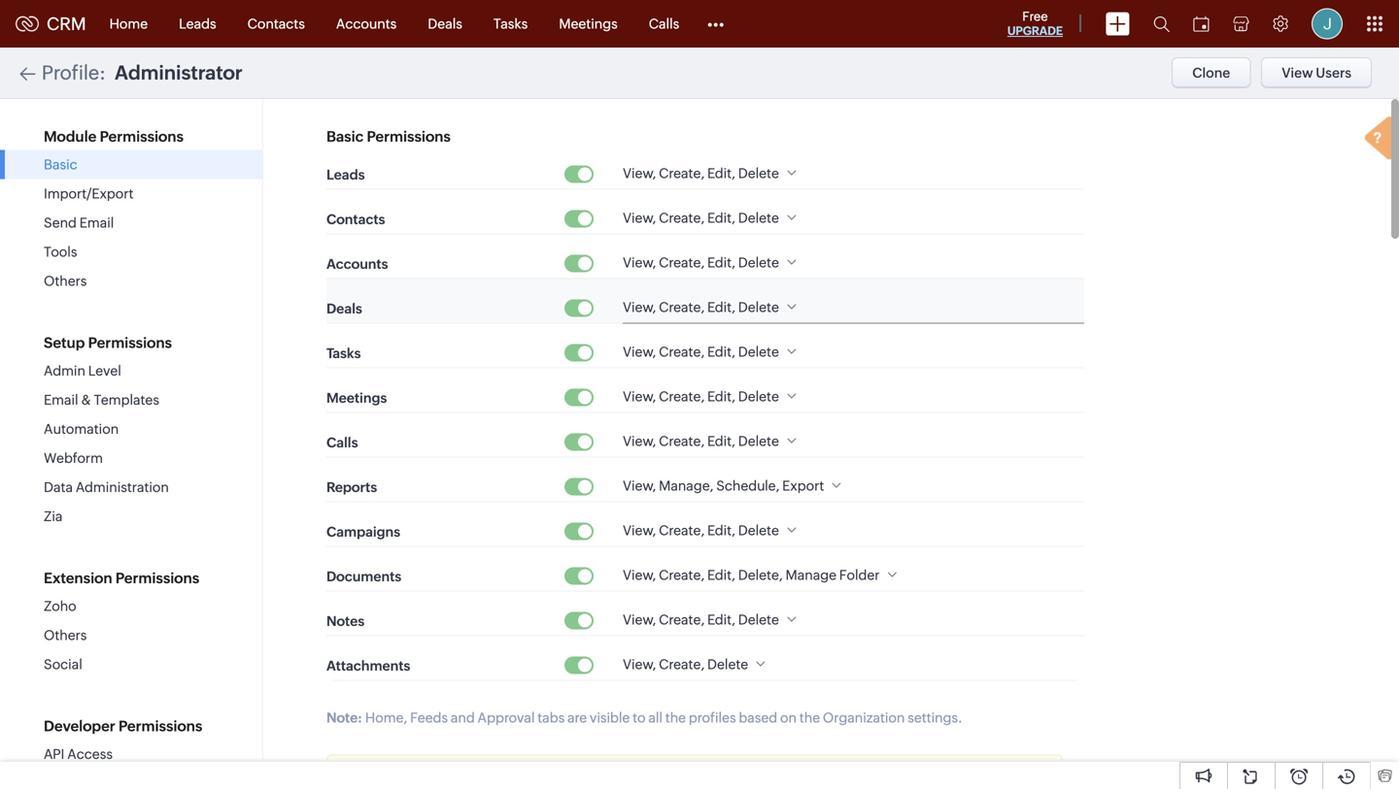 Task type: describe. For each thing, give the bounding box(es) containing it.
create, for accounts
[[659, 255, 705, 271]]

view, create, edit, delete for accounts
[[623, 255, 779, 271]]

edit, for calls
[[707, 434, 735, 449]]

edit, for contacts
[[707, 210, 735, 226]]

access
[[67, 747, 113, 763]]

basic for basic permissions
[[326, 128, 364, 145]]

1 horizontal spatial contacts
[[326, 212, 385, 228]]

send email
[[44, 215, 114, 231]]

create, for calls
[[659, 434, 705, 449]]

2 others from the top
[[44, 628, 87, 644]]

logo image
[[16, 16, 39, 32]]

note:
[[326, 711, 362, 726]]

1 horizontal spatial meetings
[[559, 16, 618, 32]]

calls link
[[633, 0, 695, 47]]

profiles
[[689, 711, 736, 726]]

view, for leads
[[623, 166, 656, 181]]

zoho
[[44, 599, 76, 615]]

level
[[88, 363, 121, 379]]

edit, for leads
[[707, 166, 735, 181]]

tabs
[[538, 711, 565, 726]]

view, create, edit, delete, manage folder
[[623, 568, 880, 583]]

setup permissions
[[44, 335, 172, 352]]

feeds
[[410, 711, 448, 726]]

create menu element
[[1094, 0, 1142, 47]]

and
[[451, 711, 475, 726]]

import/export
[[44, 186, 134, 202]]

free upgrade
[[1007, 9, 1063, 37]]

view, create, edit, delete for calls
[[623, 434, 779, 449]]

view users
[[1282, 65, 1352, 81]]

delete for leads
[[738, 166, 779, 181]]

0 horizontal spatial email
[[44, 393, 78, 408]]

zia
[[44, 509, 63, 525]]

create, for contacts
[[659, 210, 705, 226]]

view, for attachments
[[623, 657, 656, 673]]

tools
[[44, 244, 77, 260]]

accounts link
[[320, 0, 412, 47]]

leads link
[[163, 0, 232, 47]]

view, for notes
[[623, 613, 656, 628]]

create, for meetings
[[659, 389, 705, 405]]

admin level
[[44, 363, 121, 379]]

search image
[[1153, 16, 1170, 32]]

contacts link
[[232, 0, 320, 47]]

module
[[44, 128, 97, 145]]

edit, for meetings
[[707, 389, 735, 405]]

view, create, edit, delete for meetings
[[623, 389, 779, 405]]

&
[[81, 393, 91, 408]]

folder
[[839, 568, 880, 583]]

delete for notes
[[738, 613, 779, 628]]

admin
[[44, 363, 85, 379]]

1 vertical spatial deals
[[326, 301, 362, 317]]

attachments
[[326, 659, 410, 674]]

edit, for documents
[[707, 568, 735, 583]]

profile : administrator
[[42, 62, 243, 84]]

view, for tasks
[[623, 344, 656, 360]]

data administration
[[44, 480, 169, 496]]

view, for reports
[[623, 479, 656, 494]]

free
[[1022, 9, 1048, 24]]

meetings link
[[543, 0, 633, 47]]

edit, for notes
[[707, 613, 735, 628]]

administrator
[[115, 62, 243, 84]]

extension permissions
[[44, 570, 199, 587]]

1 vertical spatial meetings
[[326, 391, 387, 406]]

clone button
[[1172, 57, 1251, 88]]

basic for basic
[[44, 157, 77, 172]]

deals link
[[412, 0, 478, 47]]

documents
[[326, 570, 401, 585]]

export
[[782, 479, 824, 494]]

administration
[[76, 480, 169, 496]]

help image
[[1360, 114, 1399, 167]]

extension
[[44, 570, 112, 587]]

view, create, edit, delete for leads
[[623, 166, 779, 181]]

1 others from the top
[[44, 274, 87, 289]]

permissions for extension permissions
[[115, 570, 199, 587]]

setup
[[44, 335, 85, 352]]

0 horizontal spatial tasks
[[326, 346, 361, 362]]

permissions for module permissions
[[100, 128, 184, 145]]

create, for campaigns
[[659, 523, 705, 539]]

search element
[[1142, 0, 1181, 48]]

calendar image
[[1193, 16, 1210, 32]]

contacts inside contacts link
[[247, 16, 305, 32]]

based
[[739, 711, 777, 726]]

edit, for campaigns
[[707, 523, 735, 539]]

view, for deals
[[623, 300, 656, 315]]

deals inside "link"
[[428, 16, 462, 32]]

1 vertical spatial accounts
[[326, 257, 388, 272]]



Task type: vqa. For each thing, say whether or not it's contained in the screenshot.


Task type: locate. For each thing, give the bounding box(es) containing it.
view, for calls
[[623, 434, 656, 449]]

to
[[633, 711, 646, 726]]

0 horizontal spatial calls
[[326, 435, 358, 451]]

1 create, from the top
[[659, 166, 705, 181]]

0 horizontal spatial leads
[[179, 16, 216, 32]]

0 horizontal spatial basic
[[44, 157, 77, 172]]

view, create, delete
[[623, 657, 748, 673]]

developer permissions
[[44, 719, 202, 736]]

0 vertical spatial accounts
[[336, 16, 397, 32]]

all
[[648, 711, 663, 726]]

4 create, from the top
[[659, 300, 705, 315]]

delete for campaigns
[[738, 523, 779, 539]]

5 create, from the top
[[659, 344, 705, 360]]

manage
[[786, 568, 837, 583]]

9 view, from the top
[[623, 523, 656, 539]]

0 vertical spatial tasks
[[493, 16, 528, 32]]

profile
[[42, 62, 99, 84]]

4 edit, from the top
[[707, 300, 735, 315]]

meetings left 'calls' link
[[559, 16, 618, 32]]

contacts down basic permissions
[[326, 212, 385, 228]]

5 view, from the top
[[623, 344, 656, 360]]

others down tools
[[44, 274, 87, 289]]

view, for meetings
[[623, 389, 656, 405]]

0 vertical spatial deals
[[428, 16, 462, 32]]

7 edit, from the top
[[707, 434, 735, 449]]

9 edit, from the top
[[707, 568, 735, 583]]

8 view, create, edit, delete from the top
[[623, 523, 779, 539]]

1 the from the left
[[665, 711, 686, 726]]

4 view, from the top
[[623, 300, 656, 315]]

the right on
[[799, 711, 820, 726]]

calls
[[649, 16, 679, 32], [326, 435, 358, 451]]

create, for documents
[[659, 568, 705, 583]]

view, create, edit, delete for notes
[[623, 613, 779, 628]]

0 vertical spatial calls
[[649, 16, 679, 32]]

email
[[79, 215, 114, 231], [44, 393, 78, 408]]

crm link
[[16, 14, 86, 34]]

11 create, from the top
[[659, 657, 705, 673]]

crm
[[47, 14, 86, 34]]

0 vertical spatial leads
[[179, 16, 216, 32]]

calls up the reports
[[326, 435, 358, 451]]

view, create, edit, delete for contacts
[[623, 210, 779, 226]]

permissions for developer permissions
[[119, 719, 202, 736]]

tasks
[[493, 16, 528, 32], [326, 346, 361, 362]]

manage,
[[659, 479, 714, 494]]

3 create, from the top
[[659, 255, 705, 271]]

create,
[[659, 166, 705, 181], [659, 210, 705, 226], [659, 255, 705, 271], [659, 300, 705, 315], [659, 344, 705, 360], [659, 389, 705, 405], [659, 434, 705, 449], [659, 523, 705, 539], [659, 568, 705, 583], [659, 613, 705, 628], [659, 657, 705, 673]]

delete for accounts
[[738, 255, 779, 271]]

view users button
[[1261, 57, 1372, 88]]

profile element
[[1300, 0, 1354, 47]]

7 create, from the top
[[659, 434, 705, 449]]

tasks link
[[478, 0, 543, 47]]

8 edit, from the top
[[707, 523, 735, 539]]

are
[[567, 711, 587, 726]]

create, for tasks
[[659, 344, 705, 360]]

:
[[99, 62, 106, 84]]

reports
[[326, 480, 377, 496]]

edit, for deals
[[707, 300, 735, 315]]

delete for deals
[[738, 300, 779, 315]]

6 edit, from the top
[[707, 389, 735, 405]]

1 horizontal spatial basic
[[326, 128, 364, 145]]

1 edit, from the top
[[707, 166, 735, 181]]

contacts right leads link
[[247, 16, 305, 32]]

developer
[[44, 719, 115, 736]]

module permissions
[[44, 128, 184, 145]]

leads up administrator
[[179, 16, 216, 32]]

8 create, from the top
[[659, 523, 705, 539]]

view, for accounts
[[623, 255, 656, 271]]

3 edit, from the top
[[707, 255, 735, 271]]

home,
[[365, 711, 407, 726]]

clone
[[1192, 65, 1230, 81]]

edit, for accounts
[[707, 255, 735, 271]]

create, for notes
[[659, 613, 705, 628]]

the
[[665, 711, 686, 726], [799, 711, 820, 726]]

meetings up the reports
[[326, 391, 387, 406]]

automation
[[44, 422, 119, 437]]

permissions for setup permissions
[[88, 335, 172, 352]]

accounts inside accounts link
[[336, 16, 397, 32]]

social
[[44, 657, 82, 673]]

edit,
[[707, 166, 735, 181], [707, 210, 735, 226], [707, 255, 735, 271], [707, 300, 735, 315], [707, 344, 735, 360], [707, 389, 735, 405], [707, 434, 735, 449], [707, 523, 735, 539], [707, 568, 735, 583], [707, 613, 735, 628]]

1 horizontal spatial the
[[799, 711, 820, 726]]

accounts
[[336, 16, 397, 32], [326, 257, 388, 272]]

1 vertical spatial leads
[[326, 167, 365, 183]]

0 horizontal spatial contacts
[[247, 16, 305, 32]]

1 horizontal spatial leads
[[326, 167, 365, 183]]

10 edit, from the top
[[707, 613, 735, 628]]

basic permissions
[[326, 128, 451, 145]]

3 view, create, edit, delete from the top
[[623, 255, 779, 271]]

5 view, create, edit, delete from the top
[[623, 344, 779, 360]]

calls left other modules field
[[649, 16, 679, 32]]

0 vertical spatial basic
[[326, 128, 364, 145]]

home link
[[94, 0, 163, 47]]

0 vertical spatial meetings
[[559, 16, 618, 32]]

0 horizontal spatial meetings
[[326, 391, 387, 406]]

4 view, create, edit, delete from the top
[[623, 300, 779, 315]]

0 horizontal spatial deals
[[326, 301, 362, 317]]

delete
[[738, 166, 779, 181], [738, 210, 779, 226], [738, 255, 779, 271], [738, 300, 779, 315], [738, 344, 779, 360], [738, 389, 779, 405], [738, 434, 779, 449], [738, 523, 779, 539], [738, 613, 779, 628], [707, 657, 748, 673]]

1 vertical spatial basic
[[44, 157, 77, 172]]

1 horizontal spatial email
[[79, 215, 114, 231]]

create menu image
[[1106, 12, 1130, 35]]

view, for contacts
[[623, 210, 656, 226]]

on
[[780, 711, 797, 726]]

view, create, edit, delete for tasks
[[623, 344, 779, 360]]

2 the from the left
[[799, 711, 820, 726]]

delete for tasks
[[738, 344, 779, 360]]

view,
[[623, 166, 656, 181], [623, 210, 656, 226], [623, 255, 656, 271], [623, 300, 656, 315], [623, 344, 656, 360], [623, 389, 656, 405], [623, 434, 656, 449], [623, 479, 656, 494], [623, 523, 656, 539], [623, 568, 656, 583], [623, 613, 656, 628], [623, 657, 656, 673]]

meetings
[[559, 16, 618, 32], [326, 391, 387, 406]]

organization
[[823, 711, 905, 726]]

7 view, create, edit, delete from the top
[[623, 434, 779, 449]]

10 view, from the top
[[623, 568, 656, 583]]

1 vertical spatial email
[[44, 393, 78, 408]]

edit, for tasks
[[707, 344, 735, 360]]

send
[[44, 215, 77, 231]]

email down import/export
[[79, 215, 114, 231]]

2 view, create, edit, delete from the top
[[623, 210, 779, 226]]

11 view, from the top
[[623, 613, 656, 628]]

create, for deals
[[659, 300, 705, 315]]

6 view, from the top
[[623, 389, 656, 405]]

approval
[[478, 711, 535, 726]]

2 view, from the top
[[623, 210, 656, 226]]

1 horizontal spatial deals
[[428, 16, 462, 32]]

2 create, from the top
[[659, 210, 705, 226]]

2 edit, from the top
[[707, 210, 735, 226]]

view
[[1282, 65, 1313, 81]]

visible
[[590, 711, 630, 726]]

5 edit, from the top
[[707, 344, 735, 360]]

6 view, create, edit, delete from the top
[[623, 389, 779, 405]]

the right all
[[665, 711, 686, 726]]

view, for documents
[[623, 568, 656, 583]]

1 view, from the top
[[623, 166, 656, 181]]

view, create, edit, delete for deals
[[623, 300, 779, 315]]

contacts
[[247, 16, 305, 32], [326, 212, 385, 228]]

view, create, edit, delete
[[623, 166, 779, 181], [623, 210, 779, 226], [623, 255, 779, 271], [623, 300, 779, 315], [623, 344, 779, 360], [623, 389, 779, 405], [623, 434, 779, 449], [623, 523, 779, 539], [623, 613, 779, 628]]

view, manage, schedule, export
[[623, 479, 824, 494]]

leads
[[179, 16, 216, 32], [326, 167, 365, 183]]

schedule,
[[716, 479, 780, 494]]

basic
[[326, 128, 364, 145], [44, 157, 77, 172]]

users
[[1316, 65, 1352, 81]]

email & templates
[[44, 393, 159, 408]]

delete for meetings
[[738, 389, 779, 405]]

api access
[[44, 747, 113, 763]]

others up social
[[44, 628, 87, 644]]

templates
[[94, 393, 159, 408]]

view, for campaigns
[[623, 523, 656, 539]]

9 create, from the top
[[659, 568, 705, 583]]

3 view, from the top
[[623, 255, 656, 271]]

settings.
[[908, 711, 963, 726]]

permissions
[[100, 128, 184, 145], [367, 128, 451, 145], [88, 335, 172, 352], [115, 570, 199, 587], [119, 719, 202, 736]]

email left &
[[44, 393, 78, 408]]

data
[[44, 480, 73, 496]]

1 horizontal spatial tasks
[[493, 16, 528, 32]]

deals
[[428, 16, 462, 32], [326, 301, 362, 317]]

notes
[[326, 614, 365, 630]]

1 view, create, edit, delete from the top
[[623, 166, 779, 181]]

delete for calls
[[738, 434, 779, 449]]

1 vertical spatial others
[[44, 628, 87, 644]]

webform
[[44, 451, 103, 466]]

1 horizontal spatial calls
[[649, 16, 679, 32]]

Other Modules field
[[695, 8, 737, 39]]

create, for leads
[[659, 166, 705, 181]]

8 view, from the top
[[623, 479, 656, 494]]

1 vertical spatial calls
[[326, 435, 358, 451]]

1 vertical spatial contacts
[[326, 212, 385, 228]]

0 vertical spatial contacts
[[247, 16, 305, 32]]

6 create, from the top
[[659, 389, 705, 405]]

home
[[109, 16, 148, 32]]

create, for attachments
[[659, 657, 705, 673]]

api
[[44, 747, 64, 763]]

tasks inside tasks link
[[493, 16, 528, 32]]

10 create, from the top
[[659, 613, 705, 628]]

note: home, feeds and approval tabs are visible to all the profiles based on the organization settings.
[[326, 711, 963, 726]]

0 vertical spatial email
[[79, 215, 114, 231]]

7 view, from the top
[[623, 434, 656, 449]]

delete,
[[738, 568, 783, 583]]

0 horizontal spatial the
[[665, 711, 686, 726]]

upgrade
[[1007, 24, 1063, 37]]

12 view, from the top
[[623, 657, 656, 673]]

view, create, edit, delete for campaigns
[[623, 523, 779, 539]]

permissions for basic permissions
[[367, 128, 451, 145]]

1 vertical spatial tasks
[[326, 346, 361, 362]]

0 vertical spatial others
[[44, 274, 87, 289]]

9 view, create, edit, delete from the top
[[623, 613, 779, 628]]

profile image
[[1312, 8, 1343, 39]]

delete for contacts
[[738, 210, 779, 226]]

campaigns
[[326, 525, 400, 540]]

others
[[44, 274, 87, 289], [44, 628, 87, 644]]

leads down basic permissions
[[326, 167, 365, 183]]



